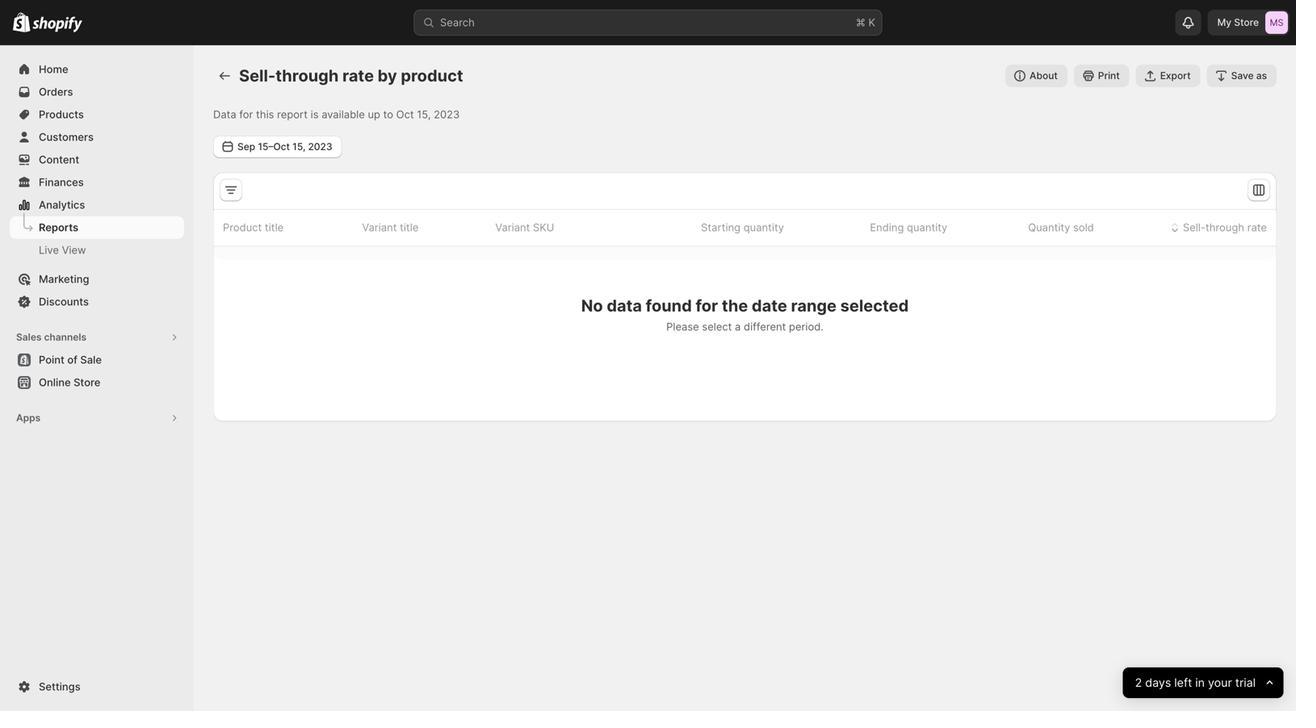 Task type: vqa. For each thing, say whether or not it's contained in the screenshot.
Variant
yes



Task type: locate. For each thing, give the bounding box(es) containing it.
1 title from the left
[[265, 221, 284, 234]]

online store
[[39, 376, 100, 389]]

title
[[265, 221, 284, 234], [400, 221, 419, 234]]

trial
[[1235, 676, 1256, 690]]

no data found for the date range selected please select a different period.
[[581, 296, 909, 333]]

0 vertical spatial for
[[239, 108, 253, 121]]

0 horizontal spatial store
[[74, 376, 100, 389]]

starting quantity button
[[683, 212, 787, 243]]

my store
[[1218, 17, 1259, 28]]

quantity for ending quantity
[[907, 221, 948, 234]]

title inside product title button
[[265, 221, 284, 234]]

save as button
[[1207, 65, 1277, 87]]

2 quantity from the left
[[907, 221, 948, 234]]

2023 down is
[[308, 141, 333, 153]]

for left this
[[239, 108, 253, 121]]

sell- for sell-through rate by product
[[239, 66, 276, 86]]

customers
[[39, 131, 94, 143]]

content link
[[10, 149, 184, 171]]

store down sale
[[74, 376, 100, 389]]

product
[[401, 66, 463, 86]]

0 horizontal spatial 15,
[[293, 141, 306, 153]]

1 vertical spatial store
[[74, 376, 100, 389]]

quantity right starting
[[744, 221, 784, 234]]

1 variant from the left
[[362, 221, 397, 234]]

variant inside button
[[495, 221, 530, 234]]

rate
[[342, 66, 374, 86], [1248, 221, 1267, 234]]

ending quantity
[[870, 221, 948, 234]]

0 horizontal spatial rate
[[342, 66, 374, 86]]

store inside online store link
[[74, 376, 100, 389]]

product title
[[223, 221, 284, 234]]

point of sale
[[39, 354, 102, 366]]

marketing
[[39, 273, 89, 286]]

data for this report is available up to oct 15, 2023
[[213, 108, 460, 121]]

1 vertical spatial for
[[696, 296, 718, 316]]

1 horizontal spatial 15,
[[417, 108, 431, 121]]

sell-through rate
[[1183, 221, 1267, 234]]

0 horizontal spatial quantity
[[744, 221, 784, 234]]

sell-
[[239, 66, 276, 86], [1183, 221, 1206, 234]]

rate for sell-through rate
[[1248, 221, 1267, 234]]

variant
[[362, 221, 397, 234], [495, 221, 530, 234]]

1 horizontal spatial rate
[[1248, 221, 1267, 234]]

quantity sold
[[1028, 221, 1094, 234]]

live view link
[[10, 239, 184, 262]]

15,
[[417, 108, 431, 121], [293, 141, 306, 153]]

2
[[1135, 676, 1142, 690]]

store right my
[[1234, 17, 1259, 28]]

1 horizontal spatial variant
[[495, 221, 530, 234]]

reports
[[39, 221, 78, 234]]

2 variant from the left
[[495, 221, 530, 234]]

1 quantity from the left
[[744, 221, 784, 234]]

quantity for starting quantity
[[744, 221, 784, 234]]

2023 inside dropdown button
[[308, 141, 333, 153]]

selected
[[841, 296, 909, 316]]

different
[[744, 321, 786, 333]]

1 horizontal spatial through
[[1206, 221, 1245, 234]]

please
[[667, 321, 699, 333]]

15, right 15–oct
[[293, 141, 306, 153]]

0 horizontal spatial through
[[276, 66, 339, 86]]

title inside variant title button
[[400, 221, 419, 234]]

customers link
[[10, 126, 184, 149]]

reports link
[[10, 216, 184, 239]]

my store image
[[1266, 11, 1288, 34]]

analytics
[[39, 199, 85, 211]]

0 vertical spatial through
[[276, 66, 339, 86]]

view
[[62, 244, 86, 256]]

0 horizontal spatial for
[[239, 108, 253, 121]]

quantity right the ending
[[907, 221, 948, 234]]

quantity
[[744, 221, 784, 234], [907, 221, 948, 234]]

0 horizontal spatial variant
[[362, 221, 397, 234]]

1 vertical spatial 2023
[[308, 141, 333, 153]]

live
[[39, 244, 59, 256]]

0 horizontal spatial 2023
[[308, 141, 333, 153]]

orders link
[[10, 81, 184, 103]]

0 horizontal spatial title
[[265, 221, 284, 234]]

1 vertical spatial sell-
[[1183, 221, 1206, 234]]

sell- for sell-through rate
[[1183, 221, 1206, 234]]

sep 15–oct 15, 2023
[[237, 141, 333, 153]]

0 vertical spatial rate
[[342, 66, 374, 86]]

2 title from the left
[[400, 221, 419, 234]]

1 horizontal spatial title
[[400, 221, 419, 234]]

by
[[378, 66, 397, 86]]

finances link
[[10, 171, 184, 194]]

1 horizontal spatial store
[[1234, 17, 1259, 28]]

0 vertical spatial store
[[1234, 17, 1259, 28]]

data
[[607, 296, 642, 316]]

for
[[239, 108, 253, 121], [696, 296, 718, 316]]

this
[[256, 108, 274, 121]]

date
[[752, 296, 787, 316]]

1 vertical spatial 15,
[[293, 141, 306, 153]]

0 horizontal spatial sell-
[[239, 66, 276, 86]]

about
[[1030, 70, 1058, 82]]

1 vertical spatial through
[[1206, 221, 1245, 234]]

1 vertical spatial rate
[[1248, 221, 1267, 234]]

quantity sold button
[[1010, 212, 1097, 243]]

1 horizontal spatial sell-
[[1183, 221, 1206, 234]]

ending quantity button
[[852, 212, 950, 243]]

through inside button
[[1206, 221, 1245, 234]]

sku
[[533, 221, 554, 234]]

2 days left in your trial button
[[1123, 668, 1284, 699]]

15, right oct at left top
[[417, 108, 431, 121]]

products link
[[10, 103, 184, 126]]

sell-through rate by product
[[239, 66, 463, 86]]

of
[[67, 354, 78, 366]]

store
[[1234, 17, 1259, 28], [74, 376, 100, 389]]

for up the select
[[696, 296, 718, 316]]

your
[[1208, 676, 1232, 690]]

sell- inside sell-through rate button
[[1183, 221, 1206, 234]]

1 horizontal spatial 2023
[[434, 108, 460, 121]]

through
[[276, 66, 339, 86], [1206, 221, 1245, 234]]

period.
[[789, 321, 824, 333]]

1 horizontal spatial quantity
[[907, 221, 948, 234]]

through for sell-through rate by product
[[276, 66, 339, 86]]

2 days left in your trial
[[1135, 676, 1256, 690]]

0 vertical spatial 2023
[[434, 108, 460, 121]]

apps button
[[10, 407, 184, 430]]

2023
[[434, 108, 460, 121], [308, 141, 333, 153]]

shopify image
[[33, 17, 83, 33]]

range
[[791, 296, 837, 316]]

sep
[[237, 141, 255, 153]]

apps
[[16, 412, 41, 424]]

variant title
[[362, 221, 419, 234]]

1 horizontal spatial for
[[696, 296, 718, 316]]

2023 down product
[[434, 108, 460, 121]]

variant inside button
[[362, 221, 397, 234]]

store for online store
[[74, 376, 100, 389]]

rate inside button
[[1248, 221, 1267, 234]]

0 vertical spatial sell-
[[239, 66, 276, 86]]



Task type: describe. For each thing, give the bounding box(es) containing it.
starting quantity
[[701, 221, 784, 234]]

online
[[39, 376, 71, 389]]

sale
[[80, 354, 102, 366]]

oct
[[396, 108, 414, 121]]

⌘ k
[[856, 16, 876, 29]]

sales
[[16, 332, 42, 343]]

product
[[223, 221, 262, 234]]

⌘
[[856, 16, 866, 29]]

variant title button
[[360, 212, 437, 243]]

home
[[39, 63, 68, 76]]

rate for sell-through rate by product
[[342, 66, 374, 86]]

analytics link
[[10, 194, 184, 216]]

report
[[277, 108, 308, 121]]

print button
[[1074, 65, 1130, 87]]

days
[[1145, 676, 1171, 690]]

marketing link
[[10, 268, 184, 291]]

product title button
[[221, 212, 302, 243]]

found
[[646, 296, 692, 316]]

online store link
[[10, 372, 184, 394]]

0 vertical spatial 15,
[[417, 108, 431, 121]]

is
[[311, 108, 319, 121]]

available
[[322, 108, 365, 121]]

home link
[[10, 58, 184, 81]]

sep 15–oct 15, 2023 button
[[213, 136, 342, 158]]

sales channels
[[16, 332, 87, 343]]

about button
[[1006, 65, 1068, 87]]

sold
[[1074, 221, 1094, 234]]

a
[[735, 321, 741, 333]]

sales channels button
[[10, 326, 184, 349]]

15–oct
[[258, 141, 290, 153]]

as
[[1257, 70, 1267, 82]]

k
[[869, 16, 876, 29]]

variant for variant sku
[[495, 221, 530, 234]]

ending
[[870, 221, 904, 234]]

for inside no data found for the date range selected please select a different period.
[[696, 296, 718, 316]]

sell-through rate button
[[1165, 212, 1270, 243]]

export button
[[1136, 65, 1201, 87]]

data
[[213, 108, 236, 121]]

title for variant title
[[400, 221, 419, 234]]

variant sku
[[495, 221, 554, 234]]

point of sale button
[[0, 349, 194, 372]]

no
[[581, 296, 603, 316]]

quantity
[[1028, 221, 1071, 234]]

left
[[1175, 676, 1192, 690]]

export
[[1161, 70, 1191, 82]]

print
[[1098, 70, 1120, 82]]

point
[[39, 354, 65, 366]]

title for product title
[[265, 221, 284, 234]]

save
[[1232, 70, 1254, 82]]

channels
[[44, 332, 87, 343]]

online store button
[[0, 372, 194, 394]]

orders
[[39, 86, 73, 98]]

starting
[[701, 221, 741, 234]]

finances
[[39, 176, 84, 189]]

to
[[383, 108, 393, 121]]

variant sku button
[[493, 212, 573, 243]]

variant for variant title
[[362, 221, 397, 234]]

in
[[1196, 676, 1205, 690]]

settings link
[[10, 676, 184, 699]]

discounts link
[[10, 291, 184, 313]]

search
[[440, 16, 475, 29]]

shopify image
[[13, 13, 30, 32]]

up
[[368, 108, 380, 121]]

15, inside dropdown button
[[293, 141, 306, 153]]

discounts
[[39, 296, 89, 308]]

save as
[[1232, 70, 1267, 82]]

content
[[39, 153, 79, 166]]

store for my store
[[1234, 17, 1259, 28]]

my
[[1218, 17, 1232, 28]]

the
[[722, 296, 748, 316]]

point of sale link
[[10, 349, 184, 372]]

through for sell-through rate
[[1206, 221, 1245, 234]]

live view
[[39, 244, 86, 256]]



